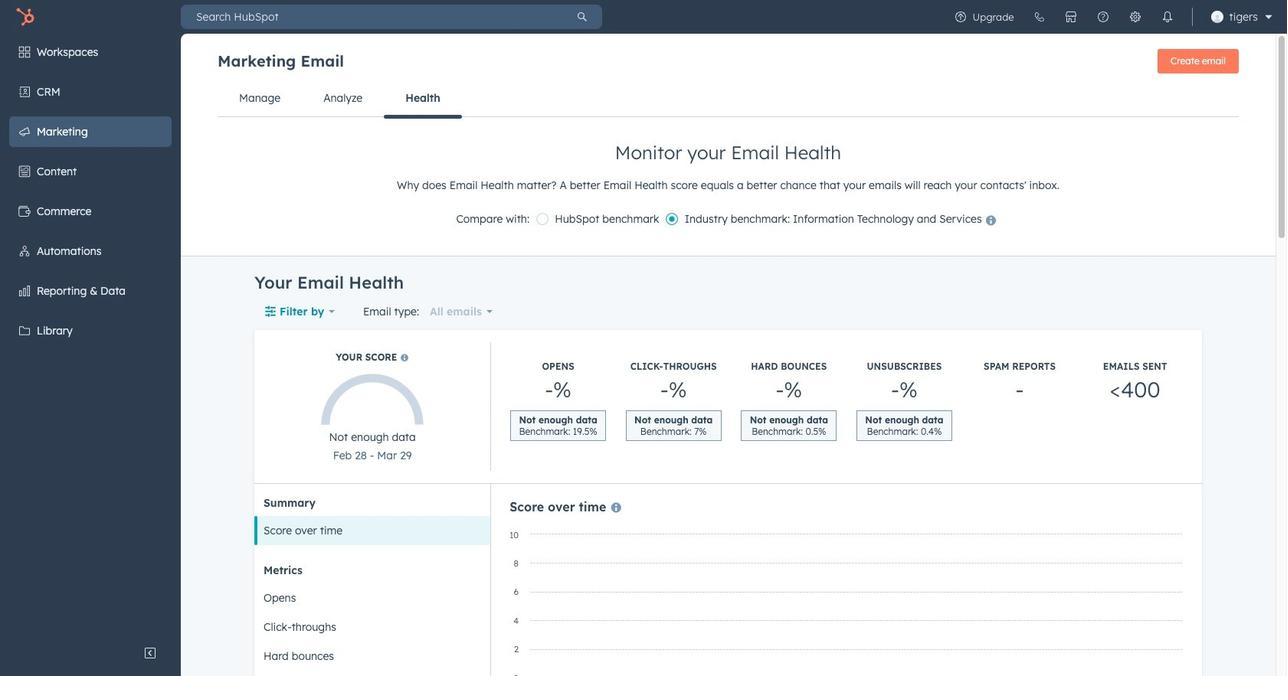 Task type: locate. For each thing, give the bounding box(es) containing it.
interactive chart image
[[502, 528, 1191, 677]]

howard n/a image
[[1211, 11, 1224, 23]]

notifications image
[[1161, 11, 1174, 23]]

navigation
[[218, 80, 1239, 118]]

marketplaces image
[[1065, 11, 1077, 23]]

banner
[[218, 44, 1239, 80]]

1 horizontal spatial menu
[[945, 0, 1278, 34]]

menu
[[945, 0, 1278, 34], [0, 34, 181, 638]]



Task type: describe. For each thing, give the bounding box(es) containing it.
navigation inside page section element
[[218, 80, 1239, 118]]

page section element
[[181, 34, 1276, 256]]

Search HubSpot search field
[[181, 5, 563, 29]]

banner inside page section element
[[218, 44, 1239, 80]]

settings image
[[1129, 11, 1142, 23]]

0 horizontal spatial menu
[[0, 34, 181, 638]]

help image
[[1097, 11, 1109, 23]]



Task type: vqa. For each thing, say whether or not it's contained in the screenshot.
HOWARD N/A 'icon'
yes



